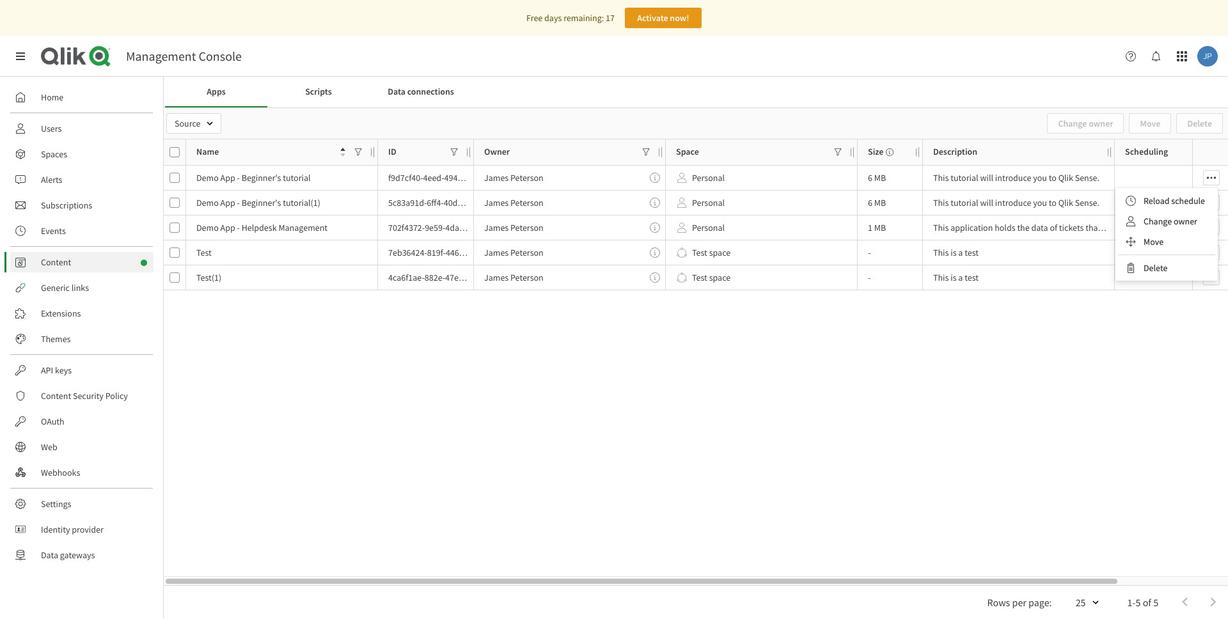 Task type: describe. For each thing, give the bounding box(es) containing it.
generic links link
[[10, 278, 154, 298]]

oauth link
[[10, 411, 154, 432]]

demo for demo app - beginner's tutorial
[[196, 172, 219, 184]]

close sidebar menu image
[[15, 51, 26, 61]]

4947-
[[444, 172, 465, 184]]

reload schedule button
[[1118, 191, 1216, 211]]

apps
[[207, 86, 226, 97]]

per
[[1013, 596, 1027, 609]]

generic links
[[41, 282, 89, 294]]

is for 4ca6f1ae-882e-47e4-83cc-24cce0e4946d
[[951, 272, 957, 283]]

test space for 4ca6f1ae-882e-47e4-83cc-24cce0e4946d
[[692, 272, 731, 283]]

1-
[[1128, 596, 1136, 609]]

days
[[545, 12, 562, 24]]

subscriptions
[[41, 200, 92, 211]]

4ca6f1ae-882e-47e4-83cc-24cce0e4946d
[[388, 272, 538, 283]]

scripts button
[[267, 77, 370, 107]]

alerts link
[[10, 170, 154, 190]]

mb for 98092b39a0cb
[[875, 172, 886, 184]]

james peterson for 7dfc04349ea3
[[484, 222, 544, 234]]

personal for 702f4372-9e59-4da7-9883-7dfc04349ea3
[[692, 222, 725, 234]]

activate now!
[[637, 12, 690, 24]]

introduce for 5c83a91d-6ff4-40d0-bc8d-6a7f904bb826
[[996, 197, 1032, 209]]

change owner button
[[1118, 211, 1216, 232]]

web
[[41, 442, 57, 453]]

2 5 from the left
[[1154, 596, 1159, 609]]

id
[[388, 146, 397, 158]]

james for 9883-
[[484, 222, 509, 234]]

702f4372-
[[388, 222, 425, 234]]

helpdesk
[[242, 222, 277, 234]]

space for 24cce0e4946d
[[709, 272, 731, 283]]

management console
[[126, 48, 242, 64]]

content for content security policy
[[41, 390, 71, 402]]

spaces
[[41, 148, 67, 160]]

home
[[41, 92, 64, 103]]

6ff4-
[[427, 197, 444, 209]]

free
[[527, 12, 543, 24]]

data gateways
[[41, 550, 95, 561]]

james peterson for c373989453f1
[[484, 247, 544, 259]]

6 for 5c83a91d-6ff4-40d0-bc8d-6a7f904bb826
[[868, 197, 873, 209]]

owner
[[1174, 216, 1198, 227]]

7eb36424-
[[388, 247, 427, 259]]

identity
[[41, 524, 70, 536]]

4ca6f1ae-882e-47e4-83cc-24cce0e4946d element
[[388, 271, 538, 284]]

demo app - beginner's tutorial
[[196, 172, 311, 184]]

f9d7cf40-4eed-4947-84a4-98092b39a0cb
[[388, 172, 540, 184]]

446d-
[[446, 247, 467, 259]]

navigation pane element
[[0, 82, 163, 571]]

data connections
[[388, 86, 454, 97]]

test(1)
[[196, 272, 222, 283]]

this is a test for 4ca6f1ae-882e-47e4-83cc-24cce0e4946d
[[934, 272, 979, 283]]

sense. for 5c83a91d-6ff4-40d0-bc8d-6a7f904bb826
[[1075, 197, 1100, 209]]

web link
[[10, 437, 154, 458]]

test for 4ca6f1ae-882e-47e4-83cc-24cce0e4946d
[[692, 272, 708, 283]]

tutorial for f9d7cf40-4eed-4947-84a4-98092b39a0cb
[[951, 172, 979, 184]]

tab list containing apps
[[165, 77, 1227, 107]]

personal space image for 6a7f904bb826
[[677, 198, 687, 208]]

demo for demo app - helpdesk management
[[196, 222, 219, 234]]

console
[[199, 48, 242, 64]]

api keys link
[[10, 360, 154, 381]]

content security policy link
[[10, 386, 154, 406]]

content link
[[10, 252, 154, 273]]

settings link
[[10, 494, 154, 514]]

5c83a91d-6ff4-40d0-bc8d-6a7f904bb826 element
[[388, 196, 539, 209]]

move
[[1144, 236, 1164, 248]]

themes
[[41, 333, 71, 345]]

sense. for f9d7cf40-4eed-4947-84a4-98092b39a0cb
[[1075, 172, 1100, 184]]

4ca6f1ae-
[[388, 272, 425, 283]]

0 horizontal spatial management
[[126, 48, 196, 64]]

819f-
[[427, 247, 446, 259]]

24cce0e4946d
[[485, 272, 538, 283]]

1 mb
[[868, 222, 886, 234]]

settings
[[41, 498, 71, 510]]

webhooks
[[41, 467, 80, 479]]

demo app - helpdesk management
[[196, 222, 328, 234]]

reload schedule
[[1144, 195, 1206, 207]]

7dfc04349ea3
[[487, 222, 539, 234]]

personal for f9d7cf40-4eed-4947-84a4-98092b39a0cb
[[692, 172, 725, 184]]

mb for 6a7f904bb826
[[875, 197, 886, 209]]

extensions
[[41, 308, 81, 319]]

1
[[868, 222, 873, 234]]

beginner's for tutorial(1)
[[242, 197, 281, 209]]

7eb36424-819f-446d-91dd-c373989453f1
[[388, 247, 540, 259]]

data connections button
[[370, 77, 472, 107]]

api keys
[[41, 365, 72, 376]]

free days remaining: 17
[[527, 12, 615, 24]]

personal space image for 7dfc04349ea3
[[677, 223, 687, 233]]

qlik for 6a7f904bb826
[[1059, 197, 1074, 209]]

policy
[[105, 390, 128, 402]]

users
[[41, 123, 62, 134]]

of
[[1143, 596, 1152, 609]]

reload
[[1144, 195, 1170, 207]]

size
[[868, 146, 884, 158]]

size refers to the base memory footprint of the application. image
[[887, 148, 894, 156]]

882e-
[[425, 272, 445, 283]]

this for 7eb36424-819f-446d-91dd-c373989453f1
[[934, 247, 949, 259]]

personal for 5c83a91d-6ff4-40d0-bc8d-6a7f904bb826
[[692, 197, 725, 209]]

james for 84a4-
[[484, 172, 509, 184]]

remaining:
[[564, 12, 604, 24]]

this is a test for 7eb36424-819f-446d-91dd-c373989453f1
[[934, 247, 979, 259]]

identity provider link
[[10, 520, 154, 540]]

now!
[[670, 12, 690, 24]]

shared space image
[[677, 273, 687, 283]]

apps button
[[165, 77, 267, 107]]

change owner
[[1144, 216, 1198, 227]]

will for 5c83a91d-6ff4-40d0-bc8d-6a7f904bb826
[[981, 197, 994, 209]]

1 horizontal spatial management
[[279, 222, 328, 234]]

702f4372-9e59-4da7-9883-7dfc04349ea3
[[388, 222, 539, 234]]

you for 6a7f904bb826
[[1034, 197, 1047, 209]]

this tutorial will introduce you to qlik sense. for 98092b39a0cb
[[934, 172, 1100, 184]]

bc8d-
[[465, 197, 486, 209]]

6a7f904bb826
[[486, 197, 539, 209]]

9883-
[[467, 222, 487, 234]]

james for 91dd-
[[484, 247, 509, 259]]

you for 98092b39a0cb
[[1034, 172, 1047, 184]]

name
[[196, 146, 219, 158]]

- for demo app - helpdesk management
[[237, 222, 240, 234]]

app for demo app - beginner's tutorial
[[220, 172, 235, 184]]

demo app - beginner's tutorial(1)
[[196, 197, 321, 209]]

james peterson for 24cce0e4946d
[[484, 272, 544, 283]]

delete
[[1144, 262, 1168, 274]]

api
[[41, 365, 53, 376]]

qlik for 98092b39a0cb
[[1059, 172, 1074, 184]]

content security policy
[[41, 390, 128, 402]]



Task type: vqa. For each thing, say whether or not it's contained in the screenshot.


Task type: locate. For each thing, give the bounding box(es) containing it.
9e59-
[[425, 222, 446, 234]]

1 vertical spatial 6
[[868, 197, 873, 209]]

- for demo app - beginner's tutorial(1)
[[237, 197, 240, 209]]

1 mb from the top
[[875, 172, 886, 184]]

6 mb for 6a7f904bb826
[[868, 197, 886, 209]]

james peterson down c373989453f1
[[484, 272, 544, 283]]

links
[[71, 282, 89, 294]]

delete button
[[1118, 258, 1216, 278]]

1 is from the top
[[951, 247, 957, 259]]

0 vertical spatial a
[[959, 247, 963, 259]]

name button
[[196, 144, 346, 161]]

peterson for 98092b39a0cb
[[511, 172, 544, 184]]

3 mb from the top
[[875, 222, 886, 234]]

data for data gateways
[[41, 550, 58, 561]]

this for 5c83a91d-6ff4-40d0-bc8d-6a7f904bb826
[[934, 197, 949, 209]]

0 vertical spatial 6 mb
[[868, 172, 886, 184]]

0 vertical spatial test
[[965, 247, 979, 259]]

james down owner
[[484, 172, 509, 184]]

management console element
[[126, 48, 242, 64]]

4eed-
[[423, 172, 444, 184]]

to for 5c83a91d-6ff4-40d0-bc8d-6a7f904bb826
[[1049, 197, 1057, 209]]

users link
[[10, 118, 154, 139]]

is for 7eb36424-819f-446d-91dd-c373989453f1
[[951, 247, 957, 259]]

2 is from the top
[[951, 272, 957, 283]]

5
[[1136, 596, 1141, 609], [1154, 596, 1159, 609]]

james for 83cc-
[[484, 272, 509, 283]]

3 this from the top
[[934, 247, 949, 259]]

3 peterson from the top
[[511, 222, 544, 234]]

data gateways link
[[10, 545, 154, 566]]

peterson for 7dfc04349ea3
[[511, 222, 544, 234]]

6 down size
[[868, 172, 873, 184]]

5 left of
[[1136, 596, 1141, 609]]

3 app from the top
[[220, 222, 235, 234]]

peterson
[[511, 172, 544, 184], [511, 197, 544, 209], [511, 222, 544, 234], [511, 247, 544, 259], [511, 272, 544, 283]]

test for 7eb36424-819f-446d-91dd-c373989453f1
[[692, 247, 708, 259]]

2 test from the top
[[965, 272, 979, 283]]

2 vertical spatial mb
[[875, 222, 886, 234]]

40d0-
[[444, 197, 465, 209]]

activate
[[637, 12, 668, 24]]

peterson for c373989453f1
[[511, 247, 544, 259]]

james down c373989453f1
[[484, 272, 509, 283]]

6 up 1
[[868, 197, 873, 209]]

1 6 from the top
[[868, 172, 873, 184]]

1 test from the top
[[965, 247, 979, 259]]

1 vertical spatial beginner's
[[242, 197, 281, 209]]

1 horizontal spatial data
[[388, 86, 406, 97]]

james peterson up c373989453f1
[[484, 222, 544, 234]]

2 vertical spatial personal
[[692, 222, 725, 234]]

0 vertical spatial this tutorial will introduce you to qlik sense.
[[934, 172, 1100, 184]]

app for demo app - beginner's tutorial(1)
[[220, 197, 235, 209]]

2 space from the top
[[709, 272, 731, 283]]

personal space image
[[677, 173, 687, 183]]

personal space image up shared space icon
[[677, 223, 687, 233]]

to for f9d7cf40-4eed-4947-84a4-98092b39a0cb
[[1049, 172, 1057, 184]]

2 demo from the top
[[196, 197, 219, 209]]

0 vertical spatial test space
[[692, 247, 731, 259]]

1 test space from the top
[[692, 247, 731, 259]]

1 vertical spatial management
[[279, 222, 328, 234]]

data down identity
[[41, 550, 58, 561]]

test
[[196, 247, 212, 259], [692, 247, 708, 259], [692, 272, 708, 283]]

1 a from the top
[[959, 247, 963, 259]]

1 vertical spatial test
[[965, 272, 979, 283]]

2 to from the top
[[1049, 197, 1057, 209]]

description
[[934, 146, 978, 158]]

data left connections
[[388, 86, 406, 97]]

1 to from the top
[[1049, 172, 1057, 184]]

data for data connections
[[388, 86, 406, 97]]

2 test space from the top
[[692, 272, 731, 283]]

test right shared space image
[[692, 272, 708, 283]]

5c83a91d-
[[388, 197, 427, 209]]

0 vertical spatial data
[[388, 86, 406, 97]]

beginner's
[[242, 172, 281, 184], [242, 197, 281, 209]]

2 james from the top
[[484, 197, 509, 209]]

1 vertical spatial data
[[41, 550, 58, 561]]

0 vertical spatial management
[[126, 48, 196, 64]]

generic
[[41, 282, 70, 294]]

james peterson up 7dfc04349ea3
[[484, 197, 544, 209]]

this
[[934, 172, 949, 184], [934, 197, 949, 209], [934, 247, 949, 259], [934, 272, 949, 283]]

app down demo app - beginner's tutorial
[[220, 197, 235, 209]]

space right shared space icon
[[709, 247, 731, 259]]

space right shared space image
[[709, 272, 731, 283]]

0 vertical spatial is
[[951, 247, 957, 259]]

0 horizontal spatial data
[[41, 550, 58, 561]]

peterson down 7dfc04349ea3
[[511, 247, 544, 259]]

james peterson for 98092b39a0cb
[[484, 172, 544, 184]]

1 vertical spatial demo
[[196, 197, 219, 209]]

subscriptions link
[[10, 195, 154, 216]]

6 mb up 1 mb
[[868, 197, 886, 209]]

scheduling
[[1126, 146, 1169, 158]]

test space for 7eb36424-819f-446d-91dd-c373989453f1
[[692, 247, 731, 259]]

will
[[981, 172, 994, 184], [981, 197, 994, 209]]

1 sense. from the top
[[1075, 172, 1100, 184]]

1 vertical spatial is
[[951, 272, 957, 283]]

1 vertical spatial introduce
[[996, 197, 1032, 209]]

5 james peterson from the top
[[484, 272, 544, 283]]

1 beginner's from the top
[[242, 172, 281, 184]]

0 vertical spatial qlik
[[1059, 172, 1074, 184]]

space
[[709, 247, 731, 259], [709, 272, 731, 283]]

1 demo from the top
[[196, 172, 219, 184]]

mb for 7dfc04349ea3
[[875, 222, 886, 234]]

91dd-
[[467, 247, 489, 259]]

peterson for 6a7f904bb826
[[511, 197, 544, 209]]

2 vertical spatial app
[[220, 222, 235, 234]]

2 vertical spatial demo
[[196, 222, 219, 234]]

0 vertical spatial this is a test
[[934, 247, 979, 259]]

tab list
[[165, 77, 1227, 107]]

rows
[[988, 596, 1011, 609]]

is
[[951, 247, 957, 259], [951, 272, 957, 283]]

james down 6a7f904bb826
[[484, 222, 509, 234]]

beginner's up demo app - beginner's tutorial(1)
[[242, 172, 281, 184]]

1 vertical spatial app
[[220, 197, 235, 209]]

0 vertical spatial beginner's
[[242, 172, 281, 184]]

1 vertical spatial content
[[41, 390, 71, 402]]

app for demo app - helpdesk management
[[220, 222, 235, 234]]

webhooks link
[[10, 463, 154, 483]]

test space right shared space image
[[692, 272, 731, 283]]

change
[[1144, 216, 1172, 227]]

space
[[676, 146, 699, 158]]

2 6 from the top
[[868, 197, 873, 209]]

a for 7eb36424-819f-446d-91dd-c373989453f1
[[959, 247, 963, 259]]

1 you from the top
[[1034, 172, 1047, 184]]

1 personal space image from the top
[[677, 198, 687, 208]]

test right shared space icon
[[692, 247, 708, 259]]

4 james peterson from the top
[[484, 247, 544, 259]]

1 personal from the top
[[692, 172, 725, 184]]

1 this from the top
[[934, 172, 949, 184]]

app left helpdesk
[[220, 222, 235, 234]]

introduce for f9d7cf40-4eed-4947-84a4-98092b39a0cb
[[996, 172, 1032, 184]]

security
[[73, 390, 104, 402]]

shared space image
[[677, 248, 687, 258]]

new connector image
[[141, 260, 147, 266]]

6
[[868, 172, 873, 184], [868, 197, 873, 209]]

james peterson up 6a7f904bb826
[[484, 172, 544, 184]]

2 qlik from the top
[[1059, 197, 1074, 209]]

test for 4ca6f1ae-882e-47e4-83cc-24cce0e4946d
[[965, 272, 979, 283]]

owner
[[484, 146, 510, 158]]

1 vertical spatial a
[[959, 272, 963, 283]]

james peterson
[[484, 172, 544, 184], [484, 197, 544, 209], [484, 222, 544, 234], [484, 247, 544, 259], [484, 272, 544, 283]]

1 vertical spatial will
[[981, 197, 994, 209]]

app up demo app - beginner's tutorial(1)
[[220, 172, 235, 184]]

2 personal space image from the top
[[677, 223, 687, 233]]

4 this from the top
[[934, 272, 949, 283]]

test
[[965, 247, 979, 259], [965, 272, 979, 283]]

5 right of
[[1154, 596, 1159, 609]]

1 qlik from the top
[[1059, 172, 1074, 184]]

2 6 mb from the top
[[868, 197, 886, 209]]

this tutorial will introduce you to qlik sense. for 6a7f904bb826
[[934, 197, 1100, 209]]

this for 4ca6f1ae-882e-47e4-83cc-24cce0e4946d
[[934, 272, 949, 283]]

peterson for 24cce0e4946d
[[511, 272, 544, 283]]

1 introduce from the top
[[996, 172, 1032, 184]]

this application holds the data of tickets that are submitted by internal employees to the it department. it includes when a computer needs to be upgraded or a mobile phone does not work. each ticket is assigned to an it resource, but an it manager, s/he needs to be aware which tickets came in as a high priority, or which tickets have not been assigned to any resources yet. element
[[934, 221, 1110, 234]]

2 content from the top
[[41, 390, 71, 402]]

- for demo app - beginner's tutorial
[[237, 172, 240, 184]]

a for 4ca6f1ae-882e-47e4-83cc-24cce0e4946d
[[959, 272, 963, 283]]

6 for f9d7cf40-4eed-4947-84a4-98092b39a0cb
[[868, 172, 873, 184]]

6 mb for 98092b39a0cb
[[868, 172, 886, 184]]

gateways
[[60, 550, 95, 561]]

0 vertical spatial personal
[[692, 172, 725, 184]]

2 james peterson from the top
[[484, 197, 544, 209]]

1 vertical spatial mb
[[875, 197, 886, 209]]

peterson down c373989453f1
[[511, 272, 544, 283]]

1 vertical spatial you
[[1034, 197, 1047, 209]]

1 james peterson from the top
[[484, 172, 544, 184]]

move button
[[1118, 232, 1216, 252]]

2 app from the top
[[220, 197, 235, 209]]

2 mb from the top
[[875, 197, 886, 209]]

2 introduce from the top
[[996, 197, 1032, 209]]

tutorial for 5c83a91d-6ff4-40d0-bc8d-6a7f904bb826
[[951, 197, 979, 209]]

7eb36424-819f-446d-91dd-c373989453f1 element
[[388, 246, 540, 259]]

1-5 of 5
[[1128, 596, 1159, 609]]

0 vertical spatial personal space image
[[677, 198, 687, 208]]

702f4372-9e59-4da7-9883-7dfc04349ea3 element
[[388, 221, 539, 234]]

james up 24cce0e4946d
[[484, 247, 509, 259]]

1 horizontal spatial 5
[[1154, 596, 1159, 609]]

events link
[[10, 221, 154, 241]]

this is a test
[[934, 247, 979, 259], [934, 272, 979, 283]]

1 this tutorial will introduce you to qlik sense. from the top
[[934, 172, 1100, 184]]

beginner's up "demo app - helpdesk management" at the top left of the page
[[242, 197, 281, 209]]

0 horizontal spatial 5
[[1136, 596, 1141, 609]]

rows per page:
[[988, 596, 1052, 609]]

1 vertical spatial this is a test
[[934, 272, 979, 283]]

james down 98092b39a0cb
[[484, 197, 509, 209]]

0 vertical spatial demo
[[196, 172, 219, 184]]

2 peterson from the top
[[511, 197, 544, 209]]

test space right shared space icon
[[692, 247, 731, 259]]

1 vertical spatial this tutorial will introduce you to qlik sense.
[[934, 197, 1100, 209]]

alerts
[[41, 174, 62, 186]]

management down tutorial(1)
[[279, 222, 328, 234]]

0 vertical spatial mb
[[875, 172, 886, 184]]

1 6 mb from the top
[[868, 172, 886, 184]]

1 vertical spatial test space
[[692, 272, 731, 283]]

peterson up 7dfc04349ea3
[[511, 197, 544, 209]]

5c83a91d-6ff4-40d0-bc8d-6a7f904bb826
[[388, 197, 539, 209]]

3 demo from the top
[[196, 222, 219, 234]]

james
[[484, 172, 509, 184], [484, 197, 509, 209], [484, 222, 509, 234], [484, 247, 509, 259], [484, 272, 509, 283]]

3 personal from the top
[[692, 222, 725, 234]]

data
[[388, 86, 406, 97], [41, 550, 58, 561]]

peterson up 6a7f904bb826
[[511, 172, 544, 184]]

will for f9d7cf40-4eed-4947-84a4-98092b39a0cb
[[981, 172, 994, 184]]

2 this tutorial will introduce you to qlik sense. from the top
[[934, 197, 1100, 209]]

demo
[[196, 172, 219, 184], [196, 197, 219, 209], [196, 222, 219, 234]]

0 vertical spatial content
[[41, 257, 71, 268]]

peterson up c373989453f1
[[511, 222, 544, 234]]

1 vertical spatial space
[[709, 272, 731, 283]]

connections
[[407, 86, 454, 97]]

spaces link
[[10, 144, 154, 164]]

2 beginner's from the top
[[242, 197, 281, 209]]

content up generic
[[41, 257, 71, 268]]

2 sense. from the top
[[1075, 197, 1100, 209]]

space for c373989453f1
[[709, 247, 731, 259]]

0 vertical spatial sense.
[[1075, 172, 1100, 184]]

demo for demo app - beginner's tutorial(1)
[[196, 197, 219, 209]]

0 vertical spatial you
[[1034, 172, 1047, 184]]

content for content
[[41, 257, 71, 268]]

1 content from the top
[[41, 257, 71, 268]]

1 james from the top
[[484, 172, 509, 184]]

mb down size
[[875, 172, 886, 184]]

content down api keys
[[41, 390, 71, 402]]

2 this from the top
[[934, 197, 949, 209]]

1 vertical spatial personal space image
[[677, 223, 687, 233]]

3 james peterson from the top
[[484, 222, 544, 234]]

1 vertical spatial personal
[[692, 197, 725, 209]]

2 this is a test from the top
[[934, 272, 979, 283]]

mb up 1 mb
[[875, 197, 886, 209]]

this for f9d7cf40-4eed-4947-84a4-98092b39a0cb
[[934, 172, 949, 184]]

management
[[126, 48, 196, 64], [279, 222, 328, 234]]

5 james from the top
[[484, 272, 509, 283]]

test up test(1) on the left of the page
[[196, 247, 212, 259]]

oauth
[[41, 416, 64, 427]]

mb right 1
[[875, 222, 886, 234]]

1 vertical spatial 6 mb
[[868, 197, 886, 209]]

1 app from the top
[[220, 172, 235, 184]]

beginner's for tutorial
[[242, 172, 281, 184]]

4 peterson from the top
[[511, 247, 544, 259]]

f9d7cf40-4eed-4947-84a4-98092b39a0cb element
[[388, 171, 540, 184]]

management left console
[[126, 48, 196, 64]]

a
[[959, 247, 963, 259], [959, 272, 963, 283]]

c373989453f1
[[489, 247, 540, 259]]

0 vertical spatial introduce
[[996, 172, 1032, 184]]

5 peterson from the top
[[511, 272, 544, 283]]

themes link
[[10, 329, 154, 349]]

6 mb
[[868, 172, 886, 184], [868, 197, 886, 209]]

0 vertical spatial will
[[981, 172, 994, 184]]

98092b39a0cb
[[486, 172, 540, 184]]

6 mb down size
[[868, 172, 886, 184]]

keys
[[55, 365, 72, 376]]

james for bc8d-
[[484, 197, 509, 209]]

data inside button
[[388, 86, 406, 97]]

0 vertical spatial app
[[220, 172, 235, 184]]

test for 7eb36424-819f-446d-91dd-c373989453f1
[[965, 247, 979, 259]]

personal space image down personal space icon in the right top of the page
[[677, 198, 687, 208]]

1 space from the top
[[709, 247, 731, 259]]

47e4-
[[445, 272, 466, 283]]

2 will from the top
[[981, 197, 994, 209]]

1 this is a test from the top
[[934, 247, 979, 259]]

events
[[41, 225, 66, 237]]

home link
[[10, 87, 154, 107]]

1 peterson from the top
[[511, 172, 544, 184]]

1 5 from the left
[[1136, 596, 1141, 609]]

james peterson for 6a7f904bb826
[[484, 197, 544, 209]]

2 personal from the top
[[692, 197, 725, 209]]

4da7-
[[446, 222, 467, 234]]

tutorial(1)
[[283, 197, 321, 209]]

84a4-
[[465, 172, 486, 184]]

data inside navigation pane element
[[41, 550, 58, 561]]

3 james from the top
[[484, 222, 509, 234]]

0 vertical spatial 6
[[868, 172, 873, 184]]

page:
[[1029, 596, 1052, 609]]

extensions link
[[10, 303, 154, 324]]

0 vertical spatial space
[[709, 247, 731, 259]]

0 vertical spatial to
[[1049, 172, 1057, 184]]

test space
[[692, 247, 731, 259], [692, 272, 731, 283]]

2 a from the top
[[959, 272, 963, 283]]

personal space image
[[677, 198, 687, 208], [677, 223, 687, 233]]

1 vertical spatial sense.
[[1075, 197, 1100, 209]]

james peterson down 7dfc04349ea3
[[484, 247, 544, 259]]

2 you from the top
[[1034, 197, 1047, 209]]

1 vertical spatial to
[[1049, 197, 1057, 209]]

1 vertical spatial qlik
[[1059, 197, 1074, 209]]

1 will from the top
[[981, 172, 994, 184]]

4 james from the top
[[484, 247, 509, 259]]



